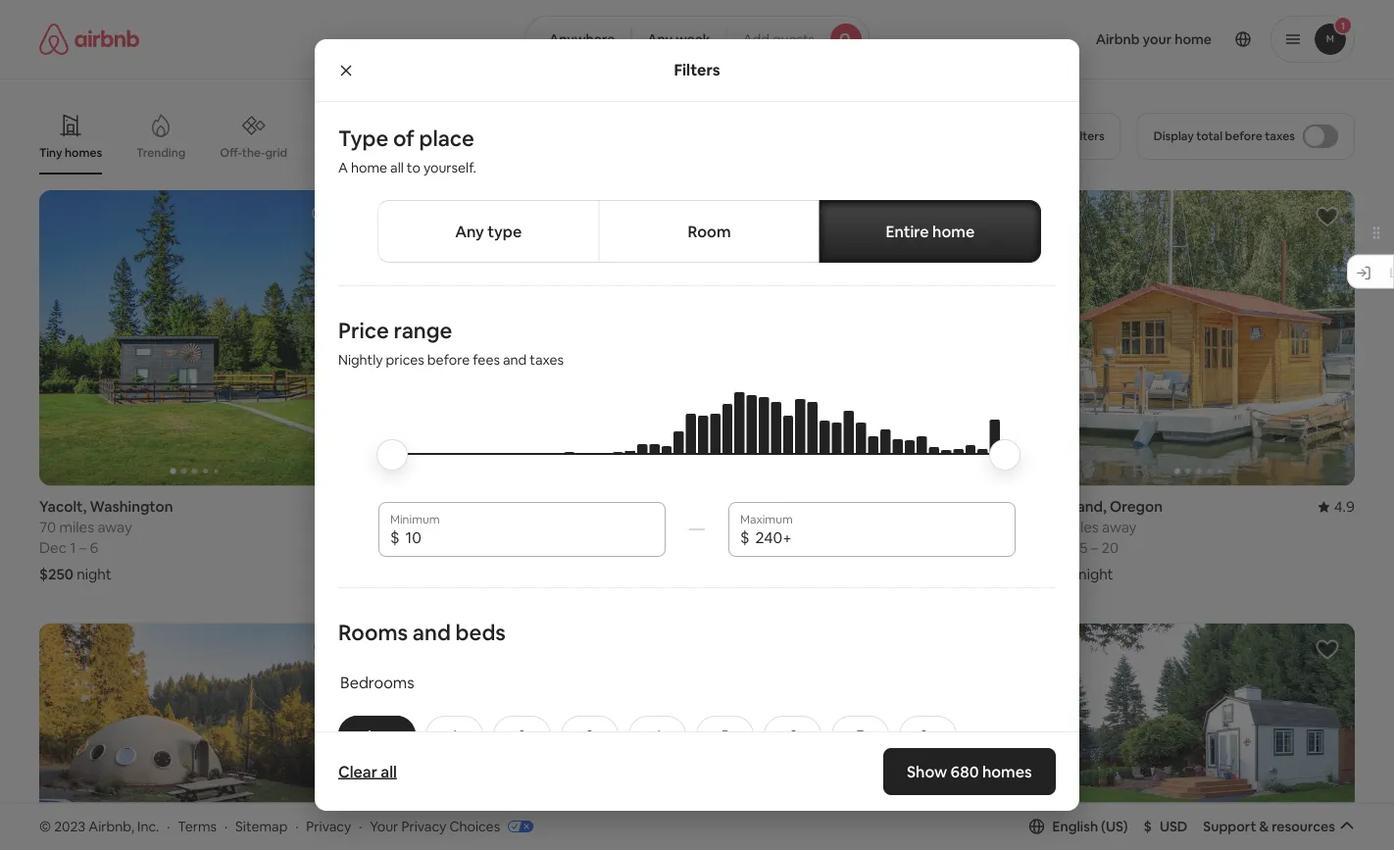 Task type: describe. For each thing, give the bounding box(es) containing it.
miles for 11
[[729, 518, 764, 537]]

11
[[739, 539, 751, 558]]

terms · sitemap · privacy ·
[[178, 818, 362, 835]]

7 button
[[832, 716, 890, 755]]

entire home
[[886, 221, 975, 241]]

50
[[1044, 518, 1061, 537]]

none search field containing anywhere
[[525, 16, 870, 63]]

a
[[338, 159, 348, 177]]

display
[[1154, 128, 1194, 144]]

night inside yacolt, washington 70 miles away dec 1 – 6 $250 night
[[77, 565, 112, 584]]

entire home button
[[820, 200, 1042, 263]]

anywhere button
[[525, 16, 632, 63]]

prices
[[386, 351, 424, 369]]

4.9
[[1334, 497, 1355, 516]]

680
[[951, 762, 979, 782]]

off-the-grid
[[220, 145, 287, 160]]

3
[[586, 727, 594, 744]]

all inside type of place a home all to yourself.
[[390, 159, 404, 177]]

map
[[690, 731, 719, 749]]

2 inside button
[[518, 727, 526, 744]]

before inside button
[[1226, 128, 1263, 144]]

group containing off-the-grid
[[39, 98, 1019, 175]]

before inside price range nightly prices before fees and taxes
[[427, 351, 470, 369]]

yourself.
[[424, 159, 477, 177]]

7 inside bend, oregon 98 miles away nov 2 – 7
[[426, 539, 434, 558]]

choices
[[450, 818, 500, 835]]

any week button
[[631, 16, 727, 63]]

profile element
[[894, 0, 1355, 78]]

sitemap
[[235, 818, 288, 835]]

nov for 98
[[374, 539, 401, 558]]

2023
[[54, 818, 85, 835]]

show 680 homes link
[[884, 748, 1056, 795]]

show map button
[[632, 717, 762, 764]]

night inside portland, oregon 50 miles away nov 15 – 20 night
[[1079, 565, 1114, 584]]

tiny
[[39, 145, 62, 160]]

98
[[374, 518, 391, 537]]

any type button
[[378, 200, 600, 263]]

beds
[[456, 618, 506, 646]]

usd
[[1160, 818, 1188, 835]]

your privacy choices
[[370, 818, 500, 835]]

home inside button
[[933, 221, 975, 241]]

56
[[709, 518, 726, 537]]

total
[[1197, 128, 1223, 144]]

portland, oregon 50 miles away nov 15 – 20 night
[[1044, 497, 1163, 584]]

beach
[[416, 145, 450, 160]]

nightly
[[338, 351, 383, 369]]

terms link
[[178, 818, 217, 835]]

4
[[654, 727, 662, 744]]

english (us)
[[1053, 818, 1128, 835]]

away for nov 11 – 16
[[767, 518, 802, 537]]

support & resources
[[1204, 818, 1336, 835]]

clear all button
[[329, 752, 407, 791]]

your privacy choices link
[[370, 818, 534, 837]]

portland,
[[1044, 497, 1107, 516]]

© 2023 airbnb, inc. ·
[[39, 818, 170, 835]]

15
[[1074, 539, 1088, 558]]

week
[[676, 30, 711, 48]]

1 inside yacolt, washington 70 miles away dec 1 – 6 $250 night
[[70, 539, 76, 558]]

4.94
[[991, 497, 1020, 516]]

tiny homes
[[39, 145, 102, 160]]

bend,
[[374, 497, 413, 516]]

1 button
[[426, 716, 484, 755]]

– for 6
[[79, 539, 87, 558]]

20
[[1102, 539, 1119, 558]]

rhododendron, oregon 56 miles away nov 11 – 16
[[709, 497, 873, 558]]

4.94 out of 5 average rating image
[[975, 497, 1020, 516]]

show for show 680 homes
[[907, 762, 948, 782]]

miles for 15
[[1064, 518, 1099, 537]]

grid
[[265, 145, 287, 160]]

yacolt,
[[39, 497, 87, 516]]

– for 7
[[416, 539, 423, 558]]

2 horizontal spatial $
[[1144, 818, 1152, 835]]

5 button
[[696, 716, 754, 755]]

any element
[[359, 727, 395, 744]]

terms
[[178, 818, 217, 835]]

add to wishlist: portland, oregon image
[[1316, 205, 1340, 229]]

display total before taxes button
[[1137, 113, 1355, 160]]

the-
[[242, 145, 265, 160]]

room
[[688, 221, 731, 241]]

nov for 50
[[1044, 539, 1071, 558]]

4.95
[[656, 497, 686, 516]]

oregon for rhododendron, oregon
[[820, 497, 873, 516]]

sitemap link
[[235, 818, 288, 835]]

6 inside button
[[789, 727, 797, 744]]

type of place a home all to yourself.
[[338, 124, 477, 177]]

yacolt, washington 70 miles away dec 1 – 6 $250 night
[[39, 497, 173, 584]]

– for 16
[[754, 539, 762, 558]]

tab list inside filters dialog
[[378, 200, 1042, 263]]

2 privacy from the left
[[402, 818, 447, 835]]



Task type: locate. For each thing, give the bounding box(es) containing it.
oregon right bend, on the bottom left of the page
[[417, 497, 469, 516]]

·
[[167, 818, 170, 835], [225, 818, 228, 835], [295, 818, 299, 835], [359, 818, 362, 835]]

1 oregon from the left
[[417, 497, 469, 516]]

0 vertical spatial homes
[[65, 145, 102, 160]]

3 nov from the left
[[1044, 539, 1071, 558]]

1 vertical spatial homes
[[983, 762, 1033, 782]]

dec
[[39, 539, 67, 558]]

4.9 out of 5 average rating image
[[1319, 497, 1355, 516]]

2 horizontal spatial any
[[648, 30, 673, 48]]

miles up the 15
[[1064, 518, 1099, 537]]

2 · from the left
[[225, 818, 228, 835]]

1 horizontal spatial privacy
[[402, 818, 447, 835]]

resources
[[1272, 818, 1336, 835]]

any left week
[[648, 30, 673, 48]]

2 nov from the left
[[709, 539, 736, 558]]

1 horizontal spatial 2
[[518, 727, 526, 744]]

1 vertical spatial 6
[[789, 727, 797, 744]]

16
[[765, 539, 780, 558]]

oregon inside the rhododendron, oregon 56 miles away nov 11 – 16
[[820, 497, 873, 516]]

miles inside portland, oregon 50 miles away nov 15 – 20 night
[[1064, 518, 1099, 537]]

1 vertical spatial 2
[[518, 727, 526, 744]]

$ right 56
[[740, 527, 750, 547]]

4 button
[[629, 716, 687, 755]]

skiing
[[330, 145, 363, 160]]

5
[[722, 727, 729, 744]]

miles for 1
[[59, 518, 94, 537]]

· left privacy link
[[295, 818, 299, 835]]

0 vertical spatial 6
[[90, 539, 98, 558]]

tab list
[[378, 200, 1042, 263]]

your
[[370, 818, 399, 835]]

nov inside bend, oregon 98 miles away nov 2 – 7
[[374, 539, 401, 558]]

nov inside portland, oregon 50 miles away nov 15 – 20 night
[[1044, 539, 1071, 558]]

1 vertical spatial all
[[381, 762, 397, 782]]

0 horizontal spatial $
[[390, 527, 400, 547]]

1 horizontal spatial nov
[[709, 539, 736, 558]]

0 vertical spatial 2
[[404, 539, 412, 558]]

1 nov from the left
[[374, 539, 401, 558]]

1 horizontal spatial $
[[740, 527, 750, 547]]

1 vertical spatial 7
[[857, 727, 864, 744]]

1 miles from the left
[[59, 518, 94, 537]]

off-
[[220, 145, 242, 160]]

nov inside the rhododendron, oregon 56 miles away nov 11 – 16
[[709, 539, 736, 558]]

0 vertical spatial before
[[1226, 128, 1263, 144]]

0 horizontal spatial nov
[[374, 539, 401, 558]]

0 horizontal spatial home
[[351, 159, 387, 177]]

0 vertical spatial all
[[390, 159, 404, 177]]

english (us) button
[[1029, 818, 1128, 835]]

1 night from the left
[[77, 565, 112, 584]]

price range nightly prices before fees and taxes
[[338, 316, 564, 369]]

– inside the rhododendron, oregon 56 miles away nov 11 – 16
[[754, 539, 762, 558]]

taxes inside price range nightly prices before fees and taxes
[[530, 351, 564, 369]]

price
[[338, 316, 389, 344]]

any left type at the top left
[[455, 221, 484, 241]]

privacy right your
[[402, 818, 447, 835]]

– for 20
[[1091, 539, 1099, 558]]

inc.
[[137, 818, 159, 835]]

1 left 2 button
[[452, 727, 457, 744]]

away inside the rhododendron, oregon 56 miles away nov 11 – 16
[[767, 518, 802, 537]]

0 vertical spatial home
[[351, 159, 387, 177]]

2 horizontal spatial nov
[[1044, 539, 1071, 558]]

miles down yacolt,
[[59, 518, 94, 537]]

– inside portland, oregon 50 miles away nov 15 – 20 night
[[1091, 539, 1099, 558]]

to
[[407, 159, 421, 177]]

– right dec
[[79, 539, 87, 558]]

miles
[[59, 518, 94, 537], [394, 518, 429, 537], [729, 518, 764, 537], [1064, 518, 1099, 537]]

privacy left your
[[306, 818, 351, 835]]

$
[[390, 527, 400, 547], [740, 527, 750, 547], [1144, 818, 1152, 835]]

rooms
[[338, 618, 408, 646]]

show left map
[[652, 731, 687, 749]]

0 vertical spatial show
[[652, 731, 687, 749]]

0 horizontal spatial $ text field
[[406, 527, 654, 547]]

2 night from the left
[[1079, 565, 1114, 584]]

type
[[488, 221, 522, 241]]

7 inside "button"
[[857, 727, 864, 744]]

washington
[[90, 497, 173, 516]]

of
[[393, 124, 415, 152]]

any type
[[455, 221, 522, 241]]

3 · from the left
[[295, 818, 299, 835]]

$ for first $ text box from the right
[[740, 527, 750, 547]]

1 horizontal spatial 6
[[789, 727, 797, 744]]

4 away from the left
[[1102, 518, 1137, 537]]

nov
[[374, 539, 401, 558], [709, 539, 736, 558], [1044, 539, 1071, 558]]

1 vertical spatial before
[[427, 351, 470, 369]]

2 right 1 button
[[518, 727, 526, 744]]

away up 16
[[767, 518, 802, 537]]

trending
[[136, 145, 186, 160]]

1 horizontal spatial before
[[1226, 128, 1263, 144]]

6 inside yacolt, washington 70 miles away dec 1 – 6 $250 night
[[90, 539, 98, 558]]

3 – from the left
[[754, 539, 762, 558]]

oregon up 20
[[1110, 497, 1163, 516]]

taxes right total
[[1265, 128, 1296, 144]]

miles inside the rhododendron, oregon 56 miles away nov 11 – 16
[[729, 518, 764, 537]]

1 – from the left
[[79, 539, 87, 558]]

1 horizontal spatial 7
[[857, 727, 864, 744]]

home
[[351, 159, 387, 177], [933, 221, 975, 241]]

$ usd
[[1144, 818, 1188, 835]]

away inside portland, oregon 50 miles away nov 15 – 20 night
[[1102, 518, 1137, 537]]

©
[[39, 818, 51, 835]]

and inside price range nightly prices before fees and taxes
[[503, 351, 527, 369]]

nov down the '98'
[[374, 539, 401, 558]]

8+ element
[[920, 727, 936, 744]]

1 horizontal spatial show
[[907, 762, 948, 782]]

· left your
[[359, 818, 362, 835]]

1 $ text field from the left
[[406, 527, 654, 547]]

6 right 5 button
[[789, 727, 797, 744]]

1 vertical spatial taxes
[[530, 351, 564, 369]]

add
[[743, 30, 770, 48]]

all right clear
[[381, 762, 397, 782]]

2 horizontal spatial oregon
[[1110, 497, 1163, 516]]

bend, oregon 98 miles away nov 2 – 7
[[374, 497, 469, 558]]

night down 20
[[1079, 565, 1114, 584]]

1 away from the left
[[97, 518, 132, 537]]

0 vertical spatial any
[[648, 30, 673, 48]]

3 oregon from the left
[[1110, 497, 1163, 516]]

home left add to wishlist: rhododendron, oregon image
[[933, 221, 975, 241]]

0 vertical spatial 1
[[70, 539, 76, 558]]

2 away from the left
[[433, 518, 467, 537]]

1 inside button
[[452, 727, 457, 744]]

– up the rooms and beds
[[416, 539, 423, 558]]

support & resources button
[[1204, 818, 1355, 835]]

range
[[394, 316, 452, 344]]

1 horizontal spatial home
[[933, 221, 975, 241]]

show down 8+ at bottom
[[907, 762, 948, 782]]

· right terms link
[[225, 818, 228, 835]]

nov down 50
[[1044, 539, 1071, 558]]

7 up the rooms and beds
[[426, 539, 434, 558]]

–
[[79, 539, 87, 558], [416, 539, 423, 558], [754, 539, 762, 558], [1091, 539, 1099, 558]]

away down washington
[[97, 518, 132, 537]]

0 horizontal spatial oregon
[[417, 497, 469, 516]]

8+ button
[[899, 716, 957, 755]]

70
[[39, 518, 56, 537]]

night
[[77, 565, 112, 584], [1079, 565, 1114, 584]]

oregon inside portland, oregon 50 miles away nov 15 – 20 night
[[1110, 497, 1163, 516]]

1 horizontal spatial taxes
[[1265, 128, 1296, 144]]

add to wishlist: rhododendron, oregon image
[[981, 205, 1005, 229]]

0 horizontal spatial show
[[652, 731, 687, 749]]

away for dec 1 – 6
[[97, 518, 132, 537]]

nov down 56
[[709, 539, 736, 558]]

1 vertical spatial and
[[413, 618, 451, 646]]

miles inside bend, oregon 98 miles away nov 2 – 7
[[394, 518, 429, 537]]

home right a
[[351, 159, 387, 177]]

miles up 11
[[729, 518, 764, 537]]

0 horizontal spatial before
[[427, 351, 470, 369]]

0 vertical spatial 7
[[426, 539, 434, 558]]

taxes right fees
[[530, 351, 564, 369]]

homes right "tiny" on the left of the page
[[65, 145, 102, 160]]

2 – from the left
[[416, 539, 423, 558]]

4 – from the left
[[1091, 539, 1099, 558]]

and left beds
[[413, 618, 451, 646]]

away
[[97, 518, 132, 537], [433, 518, 467, 537], [767, 518, 802, 537], [1102, 518, 1137, 537]]

show
[[652, 731, 687, 749], [907, 762, 948, 782]]

any button
[[338, 716, 416, 755]]

4.95 out of 5 average rating image
[[640, 497, 686, 516]]

1 horizontal spatial $ text field
[[756, 527, 1004, 547]]

fees
[[473, 351, 500, 369]]

0 horizontal spatial taxes
[[530, 351, 564, 369]]

away inside bend, oregon 98 miles away nov 2 – 7
[[433, 518, 467, 537]]

english
[[1053, 818, 1099, 835]]

clear all
[[338, 762, 397, 782]]

0 horizontal spatial 2
[[404, 539, 412, 558]]

1 horizontal spatial night
[[1079, 565, 1114, 584]]

clear
[[338, 762, 378, 782]]

3 button
[[561, 716, 619, 755]]

0 horizontal spatial any
[[365, 727, 389, 744]]

add guests
[[743, 30, 815, 48]]

entire
[[886, 221, 929, 241]]

privacy
[[306, 818, 351, 835], [402, 818, 447, 835]]

any inside button
[[648, 30, 673, 48]]

airbnb,
[[88, 818, 134, 835]]

any week
[[648, 30, 711, 48]]

oregon
[[417, 497, 469, 516], [820, 497, 873, 516], [1110, 497, 1163, 516]]

oregon for bend, oregon
[[417, 497, 469, 516]]

1 vertical spatial 1
[[452, 727, 457, 744]]

– right 11
[[754, 539, 762, 558]]

2 $ text field from the left
[[756, 527, 1004, 547]]

away inside yacolt, washington 70 miles away dec 1 – 6 $250 night
[[97, 518, 132, 537]]

2 button
[[493, 716, 551, 755]]

0 vertical spatial and
[[503, 351, 527, 369]]

night right $250 at the left bottom of page
[[77, 565, 112, 584]]

taxes inside display total before taxes button
[[1265, 128, 1296, 144]]

2 vertical spatial any
[[365, 727, 389, 744]]

guests
[[773, 30, 815, 48]]

1 privacy from the left
[[306, 818, 351, 835]]

any for week
[[648, 30, 673, 48]]

add to wishlist: eugene, oregon image
[[311, 638, 335, 662]]

0 horizontal spatial night
[[77, 565, 112, 584]]

any up clear all
[[365, 727, 389, 744]]

away right the '98'
[[433, 518, 467, 537]]

oregon inside bend, oregon 98 miles away nov 2 – 7
[[417, 497, 469, 516]]

6 right dec
[[90, 539, 98, 558]]

0 horizontal spatial and
[[413, 618, 451, 646]]

show map
[[652, 731, 719, 749]]

2 down bend, on the bottom left of the page
[[404, 539, 412, 558]]

1 horizontal spatial and
[[503, 351, 527, 369]]

type
[[338, 124, 389, 152]]

0 horizontal spatial 6
[[90, 539, 98, 558]]

– right the 15
[[1091, 539, 1099, 558]]

show for show map
[[652, 731, 687, 749]]

all inside button
[[381, 762, 397, 782]]

privacy link
[[306, 818, 351, 835]]

1 vertical spatial any
[[455, 221, 484, 241]]

1 horizontal spatial any
[[455, 221, 484, 241]]

$ for 1st $ text box
[[390, 527, 400, 547]]

room button
[[599, 200, 821, 263]]

0 horizontal spatial 7
[[426, 539, 434, 558]]

add to wishlist: yacolt, washington image
[[311, 205, 335, 229]]

0 horizontal spatial homes
[[65, 145, 102, 160]]

1 vertical spatial show
[[907, 762, 948, 782]]

0 vertical spatial taxes
[[1265, 128, 1296, 144]]

3 away from the left
[[767, 518, 802, 537]]

$ down bend, on the bottom left of the page
[[390, 527, 400, 547]]

miles inside yacolt, washington 70 miles away dec 1 – 6 $250 night
[[59, 518, 94, 537]]

any for type
[[455, 221, 484, 241]]

$ text field
[[406, 527, 654, 547], [756, 527, 1004, 547]]

1 right dec
[[70, 539, 76, 558]]

1 horizontal spatial homes
[[983, 762, 1033, 782]]

nov for 56
[[709, 539, 736, 558]]

(us)
[[1101, 818, 1128, 835]]

add guests button
[[726, 16, 870, 63]]

$ left usd
[[1144, 818, 1152, 835]]

$250
[[39, 565, 73, 584]]

1 vertical spatial home
[[933, 221, 975, 241]]

show inside "show 680 homes" link
[[907, 762, 948, 782]]

miles for 2
[[394, 518, 429, 537]]

any
[[648, 30, 673, 48], [455, 221, 484, 241], [365, 727, 389, 744]]

1
[[70, 539, 76, 558], [452, 727, 457, 744]]

homes inside filters dialog
[[983, 762, 1033, 782]]

7 left 8+ button
[[857, 727, 864, 744]]

show inside show map button
[[652, 731, 687, 749]]

before
[[1226, 128, 1263, 144], [427, 351, 470, 369]]

away for nov 2 – 7
[[433, 518, 467, 537]]

2 oregon from the left
[[820, 497, 873, 516]]

None search field
[[525, 16, 870, 63]]

6 button
[[764, 716, 822, 755]]

&
[[1260, 818, 1269, 835]]

add to wishlist: vancouver, washington image
[[1316, 638, 1340, 662]]

filters dialog
[[315, 39, 1080, 850]]

1 horizontal spatial oregon
[[820, 497, 873, 516]]

homes right 680
[[983, 762, 1033, 782]]

1 horizontal spatial 1
[[452, 727, 457, 744]]

7
[[426, 539, 434, 558], [857, 727, 864, 744]]

tab list containing any type
[[378, 200, 1042, 263]]

3 miles from the left
[[729, 518, 764, 537]]

most stays cost more than $60 per night. image
[[394, 392, 1000, 511]]

2
[[404, 539, 412, 558], [518, 727, 526, 744]]

4 miles from the left
[[1064, 518, 1099, 537]]

and right fees
[[503, 351, 527, 369]]

2 inside bend, oregon 98 miles away nov 2 – 7
[[404, 539, 412, 558]]

miles down bend, on the bottom left of the page
[[394, 518, 429, 537]]

display total before taxes
[[1154, 128, 1296, 144]]

show 680 homes
[[907, 762, 1033, 782]]

4 · from the left
[[359, 818, 362, 835]]

0 horizontal spatial privacy
[[306, 818, 351, 835]]

– inside yacolt, washington 70 miles away dec 1 – 6 $250 night
[[79, 539, 87, 558]]

2 miles from the left
[[394, 518, 429, 537]]

before right total
[[1226, 128, 1263, 144]]

oregon right rhododendron,
[[820, 497, 873, 516]]

0 horizontal spatial 1
[[70, 539, 76, 558]]

group
[[39, 98, 1019, 175], [39, 190, 351, 486], [374, 190, 686, 486], [709, 190, 1020, 486], [1044, 190, 1355, 486], [39, 623, 351, 850], [374, 623, 686, 850], [709, 623, 1020, 850], [1044, 623, 1355, 850]]

before left fees
[[427, 351, 470, 369]]

1 · from the left
[[167, 818, 170, 835]]

– inside bend, oregon 98 miles away nov 2 – 7
[[416, 539, 423, 558]]

bedrooms
[[340, 672, 415, 692]]

away up 20
[[1102, 518, 1137, 537]]

all left to
[[390, 159, 404, 177]]

· right inc.
[[167, 818, 170, 835]]

home inside type of place a home all to yourself.
[[351, 159, 387, 177]]

support
[[1204, 818, 1257, 835]]



Task type: vqa. For each thing, say whether or not it's contained in the screenshot.
$1,497
no



